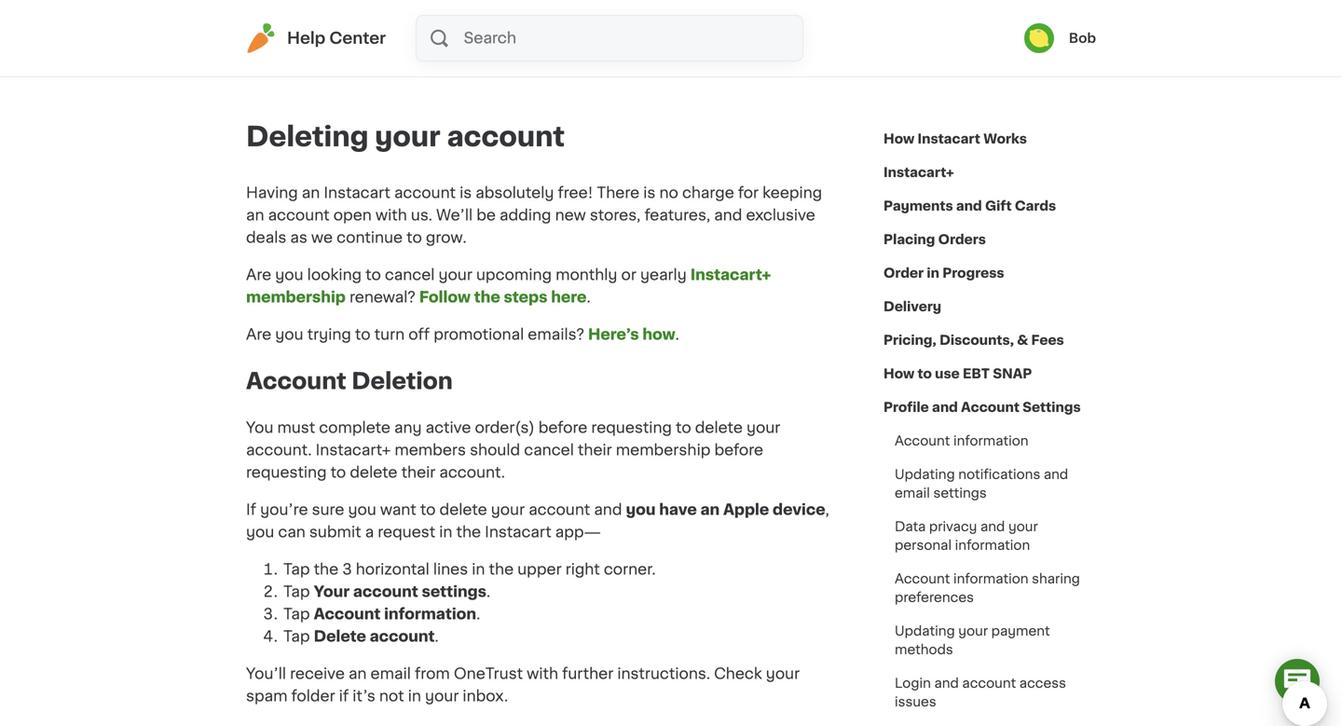Task type: locate. For each thing, give the bounding box(es) containing it.
1 vertical spatial with
[[527, 666, 558, 681]]

updating notifications and email settings
[[895, 468, 1068, 500]]

0 horizontal spatial instacart+
[[316, 443, 391, 457]]

1 updating from the top
[[895, 468, 955, 481]]

pricing,
[[884, 334, 937, 347]]

have
[[659, 502, 697, 517]]

account information sharing preferences
[[895, 572, 1080, 604]]

spam
[[246, 689, 288, 704]]

you
[[275, 267, 303, 282], [275, 327, 303, 342], [348, 502, 376, 517], [626, 502, 656, 517], [246, 525, 274, 539]]

and up app—
[[594, 502, 622, 517]]

information down data privacy and your personal information link
[[953, 572, 1029, 585]]

and right privacy
[[981, 520, 1005, 533]]

0 horizontal spatial before
[[538, 420, 587, 435]]

delete inside you must complete any active order(s) before requesting to delete your account.
[[695, 420, 743, 435]]

1 tap from the top
[[283, 562, 310, 577]]

email up the not
[[371, 666, 411, 681]]

instacart+ down the complete at the left
[[316, 443, 391, 457]]

settings inside tap the 3 horizontal lines in the upper right corner. tap your account settings . tap account information . tap delete account .
[[422, 584, 487, 599]]

1 horizontal spatial requesting
[[591, 420, 672, 435]]

account up must
[[246, 370, 346, 392]]

before inside you must complete any active order(s) before requesting to delete your account.
[[538, 420, 587, 435]]

1 vertical spatial updating
[[895, 624, 955, 638]]

1 vertical spatial cancel
[[524, 443, 574, 457]]

in right lines
[[472, 562, 485, 577]]

delivery
[[884, 300, 941, 313]]

snap
[[993, 367, 1032, 380]]

,
[[825, 502, 829, 517]]

sharing
[[1032, 572, 1080, 585]]

instacart+ for instacart+ members should cancel their membership before requesting to delete their account.
[[316, 443, 391, 457]]

0 vertical spatial before
[[538, 420, 587, 435]]

1 vertical spatial account.
[[439, 465, 505, 480]]

login and account access issues
[[895, 677, 1066, 708]]

with left further
[[527, 666, 558, 681]]

to up have
[[676, 420, 691, 435]]

any
[[394, 420, 422, 435]]

membership down looking
[[246, 290, 346, 305]]

. up from
[[435, 629, 439, 644]]

not
[[379, 689, 404, 704]]

deletion
[[352, 370, 453, 392]]

to down us.
[[407, 230, 422, 245]]

1 vertical spatial are
[[246, 327, 271, 342]]

account for account deletion
[[246, 370, 346, 392]]

you down as
[[275, 267, 303, 282]]

apple
[[723, 502, 769, 517]]

the up lines
[[456, 525, 481, 539]]

and right login
[[934, 677, 959, 690]]

1 horizontal spatial with
[[527, 666, 558, 681]]

1 horizontal spatial membership
[[616, 443, 711, 457]]

1 horizontal spatial account.
[[439, 465, 505, 480]]

1 horizontal spatial delete
[[439, 502, 487, 517]]

account inside account information sharing preferences
[[895, 572, 950, 585]]

and inside payments and gift cards link
[[956, 199, 982, 213]]

0 vertical spatial settings
[[933, 487, 987, 500]]

how to use ebt snap link
[[884, 357, 1032, 391]]

help
[[287, 30, 326, 46]]

in up lines
[[439, 525, 452, 539]]

order in progress
[[884, 267, 1004, 280]]

2 vertical spatial instacart
[[485, 525, 551, 539]]

are down deals
[[246, 267, 271, 282]]

account. inside you must complete any active order(s) before requesting to delete your account.
[[246, 443, 312, 457]]

discounts,
[[940, 334, 1014, 347]]

2 horizontal spatial instacart+
[[884, 166, 954, 179]]

profile
[[884, 401, 929, 414]]

cancel up renewal?
[[385, 267, 435, 282]]

email for from
[[371, 666, 411, 681]]

personal
[[895, 539, 952, 552]]

1 horizontal spatial instacart+
[[690, 267, 771, 282]]

&
[[1017, 334, 1028, 347]]

information down lines
[[384, 607, 476, 622]]

a
[[365, 525, 374, 539]]

having an instacart account is absolutely free! there is no charge for keeping an account open with us. we'll be adding new stores, features, and exclusive deals as we continue to grow.
[[246, 185, 822, 245]]

1 vertical spatial how
[[884, 367, 915, 380]]

here's how link
[[588, 327, 675, 342]]

account. for members
[[439, 465, 505, 480]]

account up app—
[[529, 502, 590, 517]]

and down use
[[932, 401, 958, 414]]

settings down lines
[[422, 584, 487, 599]]

instacart+
[[884, 166, 954, 179], [690, 267, 771, 282], [316, 443, 391, 457]]

2 tap from the top
[[283, 584, 310, 599]]

free!
[[558, 185, 593, 200]]

follow the steps here link
[[419, 290, 587, 305]]

stores,
[[590, 208, 641, 223]]

email inside updating notifications and email settings
[[895, 487, 930, 500]]

instacart down 'if you're sure you want to delete your account and you have an apple device'
[[485, 525, 551, 539]]

upper
[[517, 562, 562, 577]]

tap the 3 horizontal lines in the upper right corner. tap your account settings . tap account information . tap delete account .
[[283, 562, 656, 644]]

2 horizontal spatial delete
[[695, 420, 743, 435]]

membership inside instacart+ members should cancel their membership before requesting to delete their account.
[[616, 443, 711, 457]]

preferences
[[895, 591, 974, 604]]

updating for methods
[[895, 624, 955, 638]]

how up the profile
[[884, 367, 915, 380]]

continue
[[337, 230, 403, 245]]

updating inside updating your payment methods
[[895, 624, 955, 638]]

information
[[953, 434, 1029, 447], [955, 539, 1030, 552], [953, 572, 1029, 585], [384, 607, 476, 622]]

updating up methods
[[895, 624, 955, 638]]

in right 'order'
[[927, 267, 940, 280]]

an right having
[[302, 185, 320, 200]]

new
[[555, 208, 586, 223]]

your inside you must complete any active order(s) before requesting to delete your account.
[[747, 420, 780, 435]]

2 updating from the top
[[895, 624, 955, 638]]

an right have
[[700, 502, 720, 517]]

1 vertical spatial membership
[[616, 443, 711, 457]]

1 vertical spatial their
[[401, 465, 436, 480]]

account inside tap the 3 horizontal lines in the upper right corner. tap your account settings . tap account information . tap delete account .
[[314, 607, 381, 622]]

2 are from the top
[[246, 327, 271, 342]]

delivery link
[[884, 290, 941, 323]]

1 horizontal spatial email
[[895, 487, 930, 500]]

membership
[[246, 290, 346, 305], [616, 443, 711, 457]]

4 tap from the top
[[283, 629, 310, 644]]

in inside "check your spam folder if it's not in your inbox."
[[408, 689, 421, 704]]

order
[[884, 267, 924, 280]]

settings
[[1023, 401, 1081, 414]]

your down updating notifications and email settings link
[[1008, 520, 1038, 533]]

are for are you trying to turn off promotional emails? here's how .
[[246, 327, 271, 342]]

0 horizontal spatial is
[[460, 185, 472, 200]]

progress
[[943, 267, 1004, 280]]

account up absolutely on the left top of the page
[[447, 123, 565, 150]]

instacart image
[[246, 23, 276, 53]]

account up "delete"
[[314, 607, 381, 622]]

you up a
[[348, 502, 376, 517]]

corner.
[[604, 562, 656, 577]]

you down if
[[246, 525, 274, 539]]

with left us.
[[376, 208, 407, 223]]

in inside the , you can submit a request in the instacart app—
[[439, 525, 452, 539]]

1 horizontal spatial is
[[643, 185, 656, 200]]

0 horizontal spatial with
[[376, 208, 407, 223]]

yearly
[[640, 267, 687, 282]]

0 horizontal spatial email
[[371, 666, 411, 681]]

how up instacart+ link
[[884, 132, 915, 145]]

information inside account information sharing preferences
[[953, 572, 1029, 585]]

0 vertical spatial are
[[246, 267, 271, 282]]

account. down should
[[439, 465, 505, 480]]

0 vertical spatial instacart+
[[884, 166, 954, 179]]

grow.
[[426, 230, 467, 245]]

0 vertical spatial updating
[[895, 468, 955, 481]]

delete inside instacart+ members should cancel their membership before requesting to delete their account.
[[350, 465, 398, 480]]

0 horizontal spatial account.
[[246, 443, 312, 457]]

account information
[[895, 434, 1029, 447]]

instacart+ membership link
[[246, 267, 771, 305]]

0 vertical spatial with
[[376, 208, 407, 223]]

delete up want
[[350, 465, 398, 480]]

Search search field
[[462, 16, 803, 61]]

information up the account information sharing preferences link
[[955, 539, 1030, 552]]

placing orders
[[884, 233, 986, 246]]

their up app—
[[578, 443, 612, 457]]

1 vertical spatial email
[[371, 666, 411, 681]]

login
[[895, 677, 931, 690]]

exclusive
[[746, 208, 815, 223]]

adding
[[500, 208, 551, 223]]

and
[[956, 199, 982, 213], [714, 208, 742, 223], [932, 401, 958, 414], [1044, 468, 1068, 481], [594, 502, 622, 517], [981, 520, 1005, 533], [934, 677, 959, 690]]

and down charge
[[714, 208, 742, 223]]

data
[[895, 520, 926, 533]]

requesting inside you must complete any active order(s) before requesting to delete your account.
[[591, 420, 672, 435]]

you left have
[[626, 502, 656, 517]]

updating down account information at the right bottom
[[895, 468, 955, 481]]

requesting up you're
[[246, 465, 327, 480]]

you inside the , you can submit a request in the instacart app—
[[246, 525, 274, 539]]

instacart+ up payments
[[884, 166, 954, 179]]

0 vertical spatial account.
[[246, 443, 312, 457]]

0 horizontal spatial requesting
[[246, 465, 327, 480]]

0 vertical spatial email
[[895, 487, 930, 500]]

placing
[[884, 233, 935, 246]]

1 vertical spatial requesting
[[246, 465, 327, 480]]

you're
[[260, 502, 308, 517]]

your up us.
[[375, 123, 441, 150]]

0 horizontal spatial delete
[[350, 465, 398, 480]]

order in progress link
[[884, 256, 1004, 290]]

how for how instacart works
[[884, 132, 915, 145]]

2 how from the top
[[884, 367, 915, 380]]

monthly
[[556, 267, 617, 282]]

the left 3
[[314, 562, 338, 577]]

, you can submit a request in the instacart app—
[[246, 502, 829, 539]]

and right notifications
[[1044, 468, 1068, 481]]

an up it's
[[349, 666, 367, 681]]

how to use ebt snap
[[884, 367, 1032, 380]]

email up data
[[895, 487, 930, 500]]

instacart up open
[[324, 185, 390, 200]]

1 horizontal spatial before
[[714, 443, 763, 457]]

2 is from the left
[[643, 185, 656, 200]]

their down members
[[401, 465, 436, 480]]

1 vertical spatial instacart+
[[690, 267, 771, 282]]

and inside having an instacart account is absolutely free! there is no charge for keeping an account open with us. we'll be adding new stores, features, and exclusive deals as we continue to grow.
[[714, 208, 742, 223]]

we
[[311, 230, 333, 245]]

requesting for you must complete any active order(s) before requesting to delete your account.
[[591, 420, 672, 435]]

center
[[329, 30, 386, 46]]

before up apple
[[714, 443, 763, 457]]

your down account information sharing preferences
[[958, 624, 988, 638]]

requesting down here's how "link"
[[591, 420, 672, 435]]

profile and account settings link
[[884, 391, 1081, 424]]

account for account information
[[895, 434, 950, 447]]

0 vertical spatial membership
[[246, 290, 346, 305]]

delete up lines
[[439, 502, 487, 517]]

account. for must
[[246, 443, 312, 457]]

settings up privacy
[[933, 487, 987, 500]]

your down instacart+ members should cancel their membership before requesting to delete their account.
[[491, 502, 525, 517]]

1 horizontal spatial settings
[[933, 487, 987, 500]]

your up apple
[[747, 420, 780, 435]]

account down updating your payment methods 'link'
[[962, 677, 1016, 690]]

0 horizontal spatial cancel
[[385, 267, 435, 282]]

to inside having an instacart account is absolutely free! there is no charge for keeping an account open with us. we'll be adding new stores, features, and exclusive deals as we continue to grow.
[[407, 230, 422, 245]]

0 horizontal spatial membership
[[246, 290, 346, 305]]

placing orders link
[[884, 223, 986, 256]]

cancel down order(s)
[[524, 443, 574, 457]]

want
[[380, 502, 416, 517]]

instacart
[[918, 132, 980, 145], [324, 185, 390, 200], [485, 525, 551, 539]]

with inside having an instacart account is absolutely free! there is no charge for keeping an account open with us. we'll be adding new stores, features, and exclusive deals as we continue to grow.
[[376, 208, 407, 223]]

0 horizontal spatial instacart
[[324, 185, 390, 200]]

account. inside instacart+ members should cancel their membership before requesting to delete their account.
[[439, 465, 505, 480]]

the inside the , you can submit a request in the instacart app—
[[456, 525, 481, 539]]

1 vertical spatial settings
[[422, 584, 487, 599]]

you'll
[[246, 666, 286, 681]]

membership inside instacart+ membership
[[246, 290, 346, 305]]

in inside order in progress 'link'
[[927, 267, 940, 280]]

email for settings
[[895, 487, 930, 500]]

. down "yearly"
[[675, 327, 679, 342]]

before inside instacart+ members should cancel their membership before requesting to delete their account.
[[714, 443, 763, 457]]

inbox.
[[463, 689, 508, 704]]

account down the profile
[[895, 434, 950, 447]]

to up sure
[[331, 465, 346, 480]]

1 vertical spatial before
[[714, 443, 763, 457]]

1 horizontal spatial cancel
[[524, 443, 574, 457]]

2 horizontal spatial instacart
[[918, 132, 980, 145]]

deals
[[246, 230, 286, 245]]

requesting inside instacart+ members should cancel their membership before requesting to delete their account.
[[246, 465, 327, 480]]

for
[[738, 185, 759, 200]]

updating your payment methods
[[895, 624, 1050, 656]]

instacart+ for instacart+ membership
[[690, 267, 771, 282]]

1 horizontal spatial their
[[578, 443, 612, 457]]

the down are you looking to cancel your upcoming monthly or yearly
[[474, 290, 500, 305]]

absolutely
[[476, 185, 554, 200]]

ebt
[[963, 367, 990, 380]]

account. down must
[[246, 443, 312, 457]]

and inside data privacy and your personal information
[[981, 520, 1005, 533]]

instacart+ inside instacart+ membership
[[690, 267, 771, 282]]

instacart+ inside instacart+ members should cancel their membership before requesting to delete their account.
[[316, 443, 391, 457]]

0 vertical spatial delete
[[695, 420, 743, 435]]

and left "gift"
[[956, 199, 982, 213]]

1 vertical spatial instacart
[[324, 185, 390, 200]]

account
[[447, 123, 565, 150], [394, 185, 456, 200], [268, 208, 330, 223], [529, 502, 590, 517], [353, 584, 418, 599], [370, 629, 435, 644], [962, 677, 1016, 690]]

before right order(s)
[[538, 420, 587, 435]]

2 vertical spatial delete
[[439, 502, 487, 517]]

delete for your
[[695, 420, 743, 435]]

instacart up instacart+ link
[[918, 132, 980, 145]]

methods
[[895, 643, 953, 656]]

login and account access issues link
[[884, 666, 1096, 719]]

instacart+ right "yearly"
[[690, 267, 771, 282]]

2 vertical spatial instacart+
[[316, 443, 391, 457]]

to up renewal?
[[365, 267, 381, 282]]

before for membership
[[714, 443, 763, 457]]

further
[[562, 666, 614, 681]]

0 vertical spatial requesting
[[591, 420, 672, 435]]

membership up have
[[616, 443, 711, 457]]

is left no
[[643, 185, 656, 200]]

1 horizontal spatial instacart
[[485, 525, 551, 539]]

are left trying
[[246, 327, 271, 342]]

account up 'preferences'
[[895, 572, 950, 585]]

updating inside updating notifications and email settings
[[895, 468, 955, 481]]

0 vertical spatial how
[[884, 132, 915, 145]]

settings
[[933, 487, 987, 500], [422, 584, 487, 599]]

is up we'll
[[460, 185, 472, 200]]

you left trying
[[275, 327, 303, 342]]

0 horizontal spatial settings
[[422, 584, 487, 599]]

1 vertical spatial delete
[[350, 465, 398, 480]]

account up as
[[268, 208, 330, 223]]

0 vertical spatial instacart
[[918, 132, 980, 145]]

account down ebt
[[961, 401, 1020, 414]]

delete up apple
[[695, 420, 743, 435]]

in right the not
[[408, 689, 421, 704]]

1 how from the top
[[884, 132, 915, 145]]

1 are from the top
[[246, 267, 271, 282]]

account deletion
[[246, 370, 453, 392]]

how instacart works link
[[884, 122, 1027, 156]]



Task type: describe. For each thing, give the bounding box(es) containing it.
3
[[342, 562, 352, 577]]

device
[[773, 502, 825, 517]]

deleting
[[246, 123, 369, 150]]

check your spam folder if it's not in your inbox.
[[246, 666, 800, 704]]

account down horizontal
[[353, 584, 418, 599]]

and inside login and account access issues
[[934, 677, 959, 690]]

access
[[1019, 677, 1066, 690]]

turn
[[374, 327, 405, 342]]

to left use
[[918, 367, 932, 380]]

0 vertical spatial their
[[578, 443, 612, 457]]

fees
[[1031, 334, 1064, 347]]

notifications
[[958, 468, 1040, 481]]

account for account information sharing preferences
[[895, 572, 950, 585]]

the left upper
[[489, 562, 514, 577]]

are you trying to turn off promotional emails? here's how .
[[246, 327, 679, 342]]

requesting for instacart+ members should cancel their membership before requesting to delete their account.
[[246, 465, 327, 480]]

you for can
[[246, 525, 274, 539]]

renewal?
[[349, 290, 415, 305]]

app—
[[555, 525, 601, 539]]

there
[[597, 185, 640, 200]]

account up from
[[370, 629, 435, 644]]

account up us.
[[394, 185, 456, 200]]

your up follow
[[439, 267, 472, 282]]

promotional
[[434, 327, 524, 342]]

payments and gift cards
[[884, 199, 1056, 213]]

you
[[246, 420, 273, 435]]

trying
[[307, 327, 351, 342]]

lines
[[433, 562, 468, 577]]

steps
[[504, 290, 548, 305]]

to inside instacart+ members should cancel their membership before requesting to delete their account.
[[331, 465, 346, 480]]

issues
[[895, 695, 936, 708]]

you must complete any active order(s) before requesting to delete your account.
[[246, 420, 780, 457]]

your inside updating your payment methods
[[958, 624, 988, 638]]

if you're sure you want to delete your account and you have an apple device
[[246, 502, 825, 517]]

if
[[339, 689, 349, 704]]

updating for email
[[895, 468, 955, 481]]

to right want
[[420, 502, 436, 517]]

bob
[[1069, 32, 1096, 45]]

user avatar image
[[1024, 23, 1054, 53]]

you'll receive an email from onetrust with further instructions.
[[246, 666, 714, 681]]

here's
[[588, 327, 639, 342]]

gift
[[985, 199, 1012, 213]]

information up notifications
[[953, 434, 1029, 447]]

are for are you looking to cancel your upcoming monthly or yearly
[[246, 267, 271, 282]]

in inside tap the 3 horizontal lines in the upper right corner. tap your account settings . tap account information . tap delete account .
[[472, 562, 485, 577]]

0 horizontal spatial their
[[401, 465, 436, 480]]

cards
[[1015, 199, 1056, 213]]

how instacart works
[[884, 132, 1027, 145]]

. up you'll receive an email from onetrust with further instructions.
[[476, 607, 480, 622]]

to inside you must complete any active order(s) before requesting to delete your account.
[[676, 420, 691, 435]]

payments and gift cards link
[[884, 189, 1056, 223]]

charge
[[682, 185, 734, 200]]

folder
[[291, 689, 335, 704]]

account inside login and account access issues
[[962, 677, 1016, 690]]

. down monthly
[[587, 290, 591, 305]]

instacart+ link
[[884, 156, 954, 189]]

information inside tap the 3 horizontal lines in the upper right corner. tap your account settings . tap account information . tap delete account .
[[384, 607, 476, 622]]

be
[[476, 208, 496, 223]]

sure
[[312, 502, 344, 517]]

to left turn
[[355, 327, 371, 342]]

keeping
[[763, 185, 822, 200]]

and inside profile and account settings link
[[932, 401, 958, 414]]

you for looking
[[275, 267, 303, 282]]

delete for their
[[350, 465, 398, 480]]

. up onetrust
[[487, 584, 490, 599]]

information inside data privacy and your personal information
[[955, 539, 1030, 552]]

pricing, discounts, & fees link
[[884, 323, 1064, 357]]

order(s)
[[475, 420, 535, 435]]

follow
[[419, 290, 471, 305]]

cancel inside instacart+ members should cancel their membership before requesting to delete their account.
[[524, 443, 574, 457]]

deleting your account
[[246, 123, 565, 150]]

here
[[551, 290, 587, 305]]

from
[[415, 666, 450, 681]]

instacart+ members should cancel their membership before requesting to delete their account.
[[246, 443, 763, 480]]

use
[[935, 367, 960, 380]]

we'll
[[436, 208, 473, 223]]

works
[[983, 132, 1027, 145]]

updating notifications and email settings link
[[884, 458, 1096, 510]]

and inside updating notifications and email settings
[[1044, 468, 1068, 481]]

you for trying
[[275, 327, 303, 342]]

your
[[314, 584, 350, 599]]

3 tap from the top
[[283, 607, 310, 622]]

can
[[278, 525, 306, 539]]

upcoming
[[476, 267, 552, 282]]

instructions.
[[617, 666, 710, 681]]

0 vertical spatial cancel
[[385, 267, 435, 282]]

instacart inside having an instacart account is absolutely free! there is no charge for keeping an account open with us. we'll be adding new stores, features, and exclusive deals as we continue to grow.
[[324, 185, 390, 200]]

payment
[[991, 624, 1050, 638]]

profile and account settings
[[884, 401, 1081, 414]]

1 is from the left
[[460, 185, 472, 200]]

your inside data privacy and your personal information
[[1008, 520, 1038, 533]]

an up deals
[[246, 208, 264, 223]]

before for order(s)
[[538, 420, 587, 435]]

renewal? follow the steps here .
[[346, 290, 591, 305]]

right
[[565, 562, 600, 577]]

settings inside updating notifications and email settings
[[933, 487, 987, 500]]

off
[[408, 327, 430, 342]]

orders
[[938, 233, 986, 246]]

should
[[470, 443, 520, 457]]

check
[[714, 666, 762, 681]]

how for how to use ebt snap
[[884, 367, 915, 380]]

open
[[333, 208, 372, 223]]

your right 'check'
[[766, 666, 800, 681]]

your down from
[[425, 689, 459, 704]]

having
[[246, 185, 298, 200]]

as
[[290, 230, 307, 245]]

payments
[[884, 199, 953, 213]]

instacart+ for instacart+
[[884, 166, 954, 179]]

onetrust
[[454, 666, 523, 681]]

active
[[426, 420, 471, 435]]

instacart inside the , you can submit a request in the instacart app—
[[485, 525, 551, 539]]

delete
[[314, 629, 366, 644]]

instacart+ membership
[[246, 267, 771, 305]]

updating your payment methods link
[[884, 614, 1096, 666]]



Task type: vqa. For each thing, say whether or not it's contained in the screenshot.
right Dairy
no



